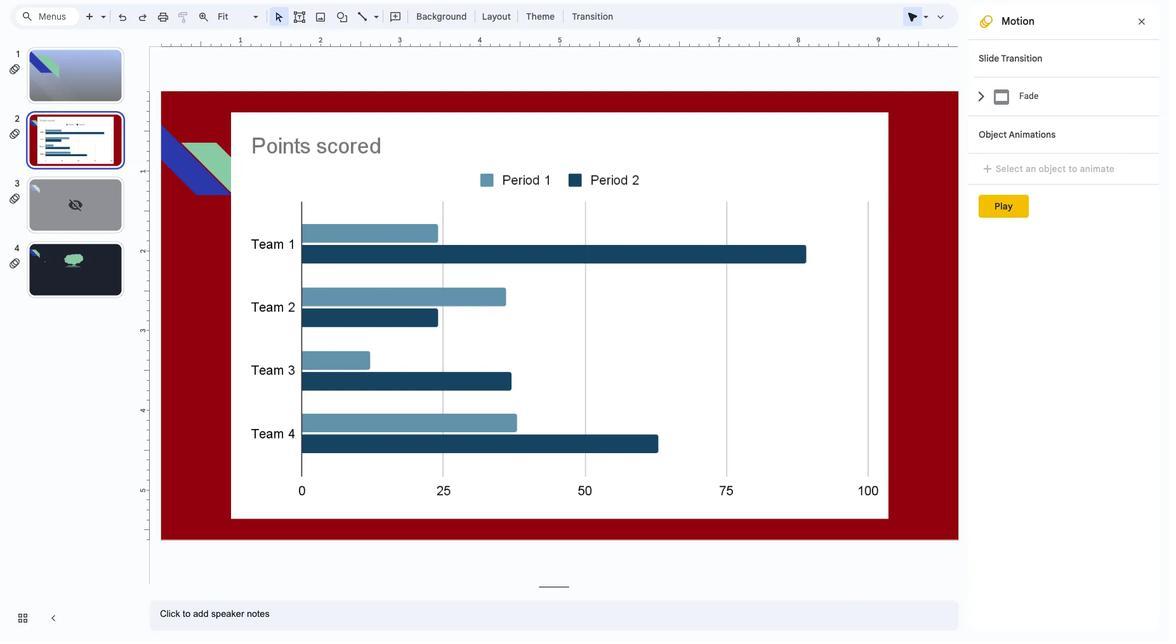 Task type: locate. For each thing, give the bounding box(es) containing it.
slide transition
[[979, 53, 1043, 64]]

select an object to animate
[[996, 163, 1115, 175]]

navigation
[[0, 34, 140, 641]]

0 horizontal spatial transition
[[572, 11, 614, 22]]

background
[[417, 11, 467, 22]]

Menus field
[[16, 8, 79, 25]]

navigation inside motion application
[[0, 34, 140, 641]]

theme button
[[521, 7, 561, 26]]

shape image
[[335, 8, 350, 25]]

background button
[[411, 7, 473, 26]]

0 vertical spatial transition
[[572, 11, 614, 22]]

object
[[979, 129, 1007, 140]]

play button
[[979, 195, 1029, 218]]

transition inside button
[[572, 11, 614, 22]]

new slide with layout image
[[98, 8, 106, 13]]

transition
[[572, 11, 614, 22], [1002, 53, 1043, 64]]

transition right theme at the left top of the page
[[572, 11, 614, 22]]

object animations
[[979, 129, 1056, 140]]

transition right slide
[[1002, 53, 1043, 64]]

1 vertical spatial transition
[[1002, 53, 1043, 64]]

1 horizontal spatial transition
[[1002, 53, 1043, 64]]

fade
[[1020, 91, 1039, 101]]

an
[[1026, 163, 1037, 175]]



Task type: vqa. For each thing, say whether or not it's contained in the screenshot.
SHARE button
no



Task type: describe. For each thing, give the bounding box(es) containing it.
motion
[[1002, 15, 1035, 28]]

mode and view toolbar
[[903, 4, 951, 29]]

motion section
[[969, 4, 1160, 631]]

animations
[[1009, 129, 1056, 140]]

select an object to animate button
[[979, 161, 1123, 177]]

animate
[[1081, 163, 1115, 175]]

main toolbar
[[79, 7, 620, 26]]

insert image image
[[313, 8, 328, 25]]

play
[[995, 201, 1014, 212]]

slide
[[979, 53, 1000, 64]]

live pointer settings image
[[921, 8, 929, 13]]

theme
[[526, 11, 555, 22]]

fade tab
[[974, 77, 1160, 116]]

motion application
[[0, 0, 1170, 641]]

to
[[1069, 163, 1078, 175]]

object
[[1039, 163, 1067, 175]]

Zoom text field
[[216, 8, 251, 25]]

Zoom field
[[214, 8, 264, 26]]

select
[[996, 163, 1024, 175]]

layout button
[[478, 7, 515, 26]]

transition button
[[567, 7, 619, 26]]

transition inside 'motion' section
[[1002, 53, 1043, 64]]

layout
[[482, 11, 511, 22]]



